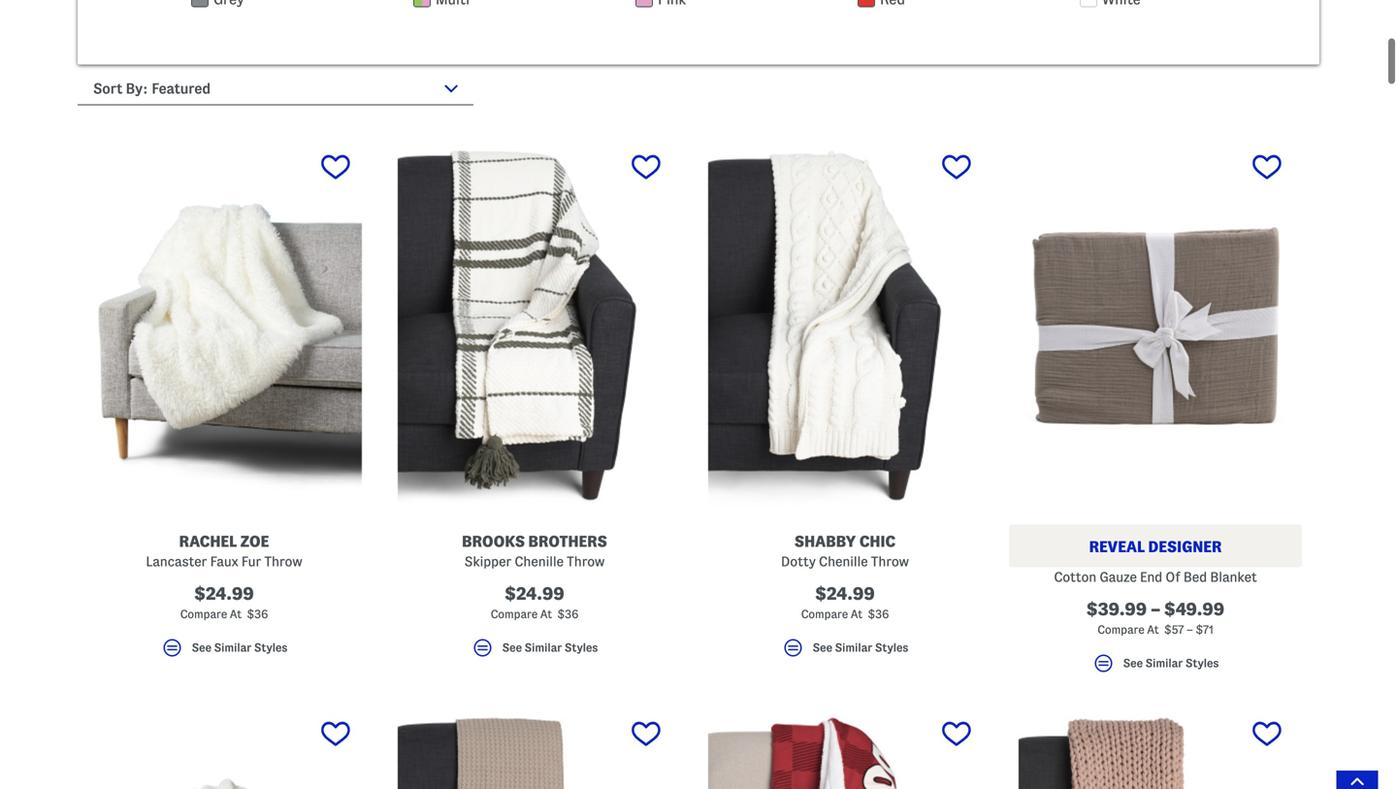 Task type: locate. For each thing, give the bounding box(es) containing it.
rachel
[[179, 533, 237, 550]]

reveal designer cotton gauze end of bed blanket $39.99 – $49.99 compare at              $57 – $71 element
[[1010, 142, 1303, 684]]

see similar styles button for lancaster
[[78, 636, 371, 668]]

oversized cotton waffle throw image
[[388, 709, 682, 789]]

styles for –
[[1186, 657, 1220, 670]]

1 chenille from the left
[[515, 554, 564, 569]]

$36 for shabby chic
[[868, 608, 890, 620]]

see inside rachel zoe lancaster faux fur throw $24.99 compare at              $36 element
[[192, 642, 212, 654]]

throw right the fur
[[264, 554, 303, 569]]

$24.99 compare at              $36 for shabby
[[802, 584, 890, 620]]

$24.99 compare at              $36 down faux
[[180, 584, 268, 620]]

1 throw from the left
[[264, 554, 303, 569]]

$36 for rachel zoe
[[247, 608, 268, 620]]

styles for chic
[[876, 642, 909, 654]]

3 throw from the left
[[872, 554, 910, 569]]

$24.99 compare at              $36 for brooks
[[491, 584, 579, 620]]

– left $71
[[1187, 624, 1194, 636]]

2 horizontal spatial $36
[[868, 608, 890, 620]]

styles inside rachel zoe lancaster faux fur throw $24.99 compare at              $36 element
[[254, 642, 288, 654]]

see similar styles
[[192, 642, 288, 654], [503, 642, 598, 654], [813, 642, 909, 654], [1124, 657, 1220, 670]]

see similar styles inside rachel zoe lancaster faux fur throw $24.99 compare at              $36 element
[[192, 642, 288, 654]]

see similar styles inside shabby chic dotty chenille throw $24.99 compare at              $36 element
[[813, 642, 909, 654]]

– down cotton gauze end of bed blanket
[[1151, 600, 1161, 619]]

see similar styles button down faux
[[78, 636, 371, 668]]

$24.99
[[194, 584, 254, 603], [505, 584, 565, 603], [816, 584, 875, 603]]

throw
[[264, 554, 303, 569], [567, 554, 605, 569], [872, 554, 910, 569]]

$24.99 down faux
[[194, 584, 254, 603]]

similar inside brooks brothers skipper chenille throw $24.99 compare at              $36 element
[[525, 642, 562, 654]]

$24.99 compare at              $36 down shabby chic dotty chenille throw
[[802, 584, 890, 620]]

1 horizontal spatial $24.99
[[505, 584, 565, 603]]

see down skipper
[[503, 642, 522, 654]]

zoe
[[240, 533, 269, 550]]

$36 down shabby chic dotty chenille throw
[[868, 608, 890, 620]]

chenille for brooks
[[515, 554, 564, 569]]

0 horizontal spatial –
[[1151, 600, 1161, 619]]

1 horizontal spatial chenille
[[819, 554, 869, 569]]

$39.99 – $49.99 compare at              $57 – $71
[[1087, 600, 1225, 636]]

compare for shabby
[[802, 608, 849, 620]]

1 horizontal spatial throw
[[567, 554, 605, 569]]

see similar styles inside the reveal designer cotton gauze end of bed blanket $39.99 – $49.99 compare at              $57 – $71 element
[[1124, 657, 1220, 670]]

see down dotty at the bottom
[[813, 642, 833, 654]]

list box
[[170, 0, 1311, 35]]

cotton
[[1055, 570, 1097, 584]]

faux
[[210, 554, 239, 569]]

2 horizontal spatial throw
[[872, 554, 910, 569]]

see down $39.99 – $49.99 compare at              $57 – $71
[[1124, 657, 1144, 670]]

$36 down brooks brothers skipper chenille throw
[[558, 608, 579, 620]]

similar inside shabby chic dotty chenille throw $24.99 compare at              $36 element
[[836, 642, 873, 654]]

similar inside the reveal designer cotton gauze end of bed blanket $39.99 – $49.99 compare at              $57 – $71 element
[[1146, 657, 1184, 670]]

compare down dotty at the bottom
[[802, 608, 849, 620]]

see inside brooks brothers skipper chenille throw $24.99 compare at              $36 element
[[503, 642, 522, 654]]

chenille inside shabby chic dotty chenille throw
[[819, 554, 869, 569]]

throw inside shabby chic dotty chenille throw
[[872, 554, 910, 569]]

compare for rachel
[[180, 608, 227, 620]]

sort by: featured
[[93, 81, 211, 97]]

2 $24.99 compare at              $36 from the left
[[491, 584, 579, 620]]

0 horizontal spatial chenille
[[515, 554, 564, 569]]

similar for dotty
[[836, 642, 873, 654]]

gauze
[[1100, 570, 1138, 584]]

see similar styles for dotty
[[813, 642, 909, 654]]

cotton gauze end of bed blanket
[[1055, 570, 1258, 584]]

compare down skipper
[[491, 608, 538, 620]]

1 $36 from the left
[[247, 608, 268, 620]]

throw down chic
[[872, 554, 910, 569]]

see similar styles button up oversized cotton waffle throw image
[[388, 636, 682, 668]]

similar inside rachel zoe lancaster faux fur throw $24.99 compare at              $36 element
[[214, 642, 252, 654]]

throw down brothers
[[567, 554, 605, 569]]

group
[[78, 142, 1320, 789]]

styles
[[254, 642, 288, 654], [565, 642, 598, 654], [876, 642, 909, 654], [1186, 657, 1220, 670]]

styles inside the reveal designer cotton gauze end of bed blanket $39.99 – $49.99 compare at              $57 – $71 element
[[1186, 657, 1220, 670]]

2 horizontal spatial $24.99
[[816, 584, 875, 603]]

chenille inside brooks brothers skipper chenille throw
[[515, 554, 564, 569]]

0 horizontal spatial $24.99
[[194, 584, 254, 603]]

3 $24.99 compare at              $36 from the left
[[802, 584, 890, 620]]

compare
[[180, 608, 227, 620], [491, 608, 538, 620], [802, 608, 849, 620], [1098, 624, 1145, 636]]

$36
[[247, 608, 268, 620], [558, 608, 579, 620], [868, 608, 890, 620]]

2 $36 from the left
[[558, 608, 579, 620]]

throw for brooks
[[567, 554, 605, 569]]

sort
[[93, 81, 123, 97]]

see for skipper
[[503, 642, 522, 654]]

featured
[[152, 81, 211, 97]]

see similar styles button down $57
[[1010, 652, 1303, 684]]

see similar styles button for $49.99
[[1010, 652, 1303, 684]]

dotty
[[782, 554, 816, 569]]

2 horizontal spatial $24.99 compare at              $36
[[802, 584, 890, 620]]

$24.99 down brooks brothers skipper chenille throw
[[505, 584, 565, 603]]

by:
[[126, 81, 148, 97]]

$49.99
[[1165, 600, 1225, 619]]

chenille
[[515, 554, 564, 569], [819, 554, 869, 569]]

skipper
[[465, 554, 512, 569]]

see similar styles for $49.99
[[1124, 657, 1220, 670]]

see for $49.99
[[1124, 657, 1144, 670]]

1 horizontal spatial $36
[[558, 608, 579, 620]]

3 $36 from the left
[[868, 608, 890, 620]]

end
[[1141, 570, 1163, 584]]

reveal
[[1090, 538, 1146, 555]]

see down faux
[[192, 642, 212, 654]]

lancaster
[[146, 554, 207, 569]]

2 chenille from the left
[[819, 554, 869, 569]]

compare down faux
[[180, 608, 227, 620]]

team sherpa blanket image
[[699, 709, 992, 789]]

1 vertical spatial –
[[1187, 624, 1194, 636]]

compare down "$39.99"
[[1098, 624, 1145, 636]]

$24.99 compare at              $36
[[180, 584, 268, 620], [491, 584, 579, 620], [802, 584, 890, 620]]

see inside shabby chic dotty chenille throw $24.99 compare at              $36 element
[[813, 642, 833, 654]]

similar
[[214, 642, 252, 654], [525, 642, 562, 654], [836, 642, 873, 654], [1146, 657, 1184, 670]]

$36 down the fur
[[247, 608, 268, 620]]

–
[[1151, 600, 1161, 619], [1187, 624, 1194, 636]]

$24.99 down shabby chic dotty chenille throw
[[816, 584, 875, 603]]

1 $24.99 from the left
[[194, 584, 254, 603]]

rachel zoe lancaster faux fur throw
[[146, 533, 303, 569]]

dotty chenille throw image
[[699, 142, 992, 509]]

similar for skipper
[[525, 642, 562, 654]]

brothers
[[529, 533, 608, 550]]

styles inside brooks brothers skipper chenille throw $24.99 compare at              $36 element
[[565, 642, 598, 654]]

$24.99 compare at              $36 down brooks brothers skipper chenille throw
[[491, 584, 579, 620]]

chenille down brothers
[[515, 554, 564, 569]]

throw inside brooks brothers skipper chenille throw
[[567, 554, 605, 569]]

2 throw from the left
[[567, 554, 605, 569]]

see similar styles button
[[78, 636, 371, 668], [388, 636, 682, 668], [699, 636, 992, 668], [1010, 652, 1303, 684]]

cotton gauze end of bed blanket image
[[1010, 142, 1303, 509]]

1 horizontal spatial $24.99 compare at              $36
[[491, 584, 579, 620]]

blanket
[[1211, 570, 1258, 584]]

$71
[[1197, 624, 1214, 636]]

chenille down shabby
[[819, 554, 869, 569]]

1 $24.99 compare at              $36 from the left
[[180, 584, 268, 620]]

0 horizontal spatial $36
[[247, 608, 268, 620]]

styles inside shabby chic dotty chenille throw $24.99 compare at              $36 element
[[876, 642, 909, 654]]

compare inside $39.99 – $49.99 compare at              $57 – $71
[[1098, 624, 1145, 636]]

0 horizontal spatial throw
[[264, 554, 303, 569]]

see inside the reveal designer cotton gauze end of bed blanket $39.99 – $49.99 compare at              $57 – $71 element
[[1124, 657, 1144, 670]]

claus faux fur throw image
[[78, 709, 371, 789]]

see similar styles button up team sherpa blanket image on the bottom
[[699, 636, 992, 668]]

lancaster faux fur throw image
[[78, 142, 371, 509]]

styles for zoe
[[254, 642, 288, 654]]

3 $24.99 from the left
[[816, 584, 875, 603]]

0 horizontal spatial $24.99 compare at              $36
[[180, 584, 268, 620]]

see similar styles inside brooks brothers skipper chenille throw $24.99 compare at              $36 element
[[503, 642, 598, 654]]

2 $24.99 from the left
[[505, 584, 565, 603]]

see
[[192, 642, 212, 654], [503, 642, 522, 654], [813, 642, 833, 654], [1124, 657, 1144, 670]]



Task type: describe. For each thing, give the bounding box(es) containing it.
of
[[1166, 570, 1181, 584]]

rachel zoe lancaster faux fur throw $24.99 compare at              $36 element
[[78, 142, 371, 668]]

see similar styles for skipper
[[503, 642, 598, 654]]

see similar styles for lancaster
[[192, 642, 288, 654]]

see similar styles button for dotty
[[699, 636, 992, 668]]

bed
[[1184, 570, 1208, 584]]

50x60 cotton adalina chunky knit throw image
[[1010, 709, 1303, 789]]

$24.99 for brooks
[[505, 584, 565, 603]]

shabby chic dotty chenille throw
[[782, 533, 910, 569]]

reveal designer
[[1090, 538, 1223, 555]]

group containing $24.99
[[78, 142, 1320, 789]]

throw for shabby
[[872, 554, 910, 569]]

shabby chic dotty chenille throw $24.99 compare at              $36 element
[[699, 142, 992, 668]]

0 vertical spatial –
[[1151, 600, 1161, 619]]

brooks
[[462, 533, 525, 550]]

$36 for brooks brothers
[[558, 608, 579, 620]]

compare for brooks
[[491, 608, 538, 620]]

$24.99 compare at              $36 for rachel
[[180, 584, 268, 620]]

see for dotty
[[813, 642, 833, 654]]

chic
[[860, 533, 896, 550]]

1 horizontal spatial –
[[1187, 624, 1194, 636]]

chenille for shabby
[[819, 554, 869, 569]]

similar for $49.99
[[1146, 657, 1184, 670]]

fur
[[242, 554, 261, 569]]

styles for brothers
[[565, 642, 598, 654]]

see for lancaster
[[192, 642, 212, 654]]

similar for lancaster
[[214, 642, 252, 654]]

$24.99 for rachel
[[194, 584, 254, 603]]

skipper chenille throw image
[[388, 142, 682, 509]]

product sorting navigation
[[78, 67, 474, 120]]

brooks brothers skipper chenille throw $24.99 compare at              $36 element
[[388, 142, 682, 668]]

throw inside rachel zoe lancaster faux fur throw
[[264, 554, 303, 569]]

shabby
[[795, 533, 857, 550]]

$39.99
[[1087, 600, 1148, 619]]

$24.99 for shabby
[[816, 584, 875, 603]]

designer
[[1149, 538, 1223, 555]]

see similar styles button for skipper
[[388, 636, 682, 668]]

brooks brothers skipper chenille throw
[[462, 533, 608, 569]]

$57
[[1165, 624, 1185, 636]]



Task type: vqa. For each thing, say whether or not it's contained in the screenshot.
See Similar Styles within the Reveal Designer Cotton Gauze End Of Bed Blanket $39.99 – $49.99 Compare At              $57 – $71 element
yes



